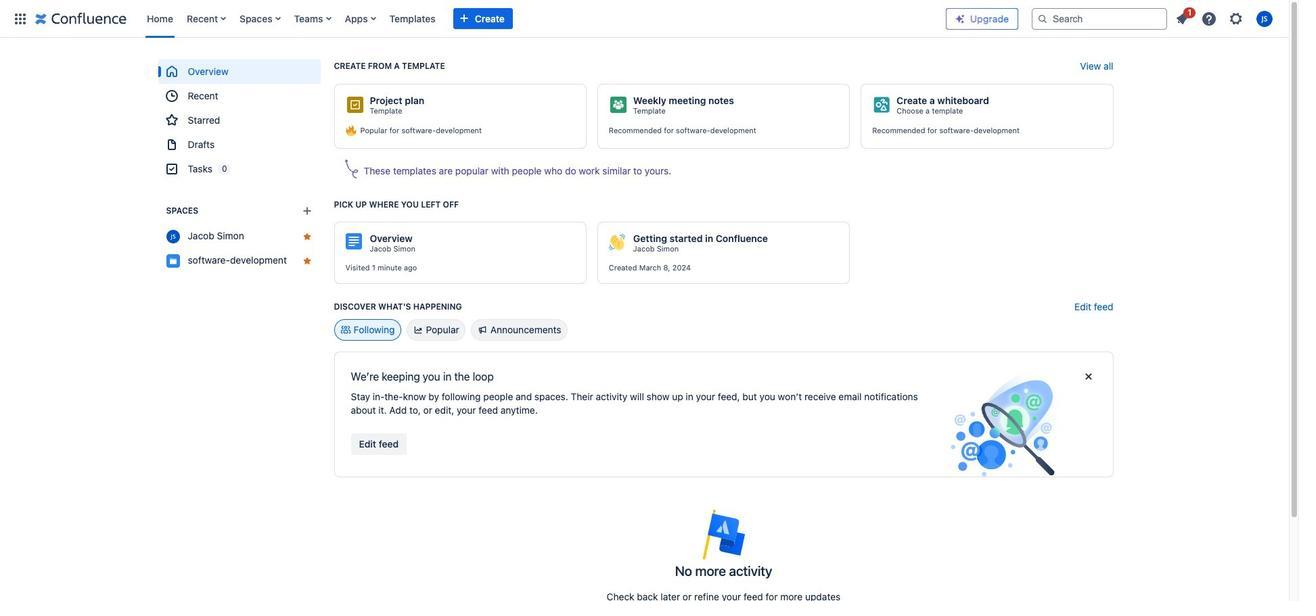 Task type: describe. For each thing, give the bounding box(es) containing it.
your profile and preferences image
[[1257, 10, 1273, 27]]

notification icon image
[[1174, 10, 1191, 27]]

list for premium icon
[[1170, 5, 1281, 31]]

list for appswitcher icon
[[140, 0, 935, 38]]

icon for weekly meeting notes image
[[610, 97, 627, 113]]



Task type: vqa. For each thing, say whether or not it's contained in the screenshot.
left list
yes



Task type: locate. For each thing, give the bounding box(es) containing it.
banner
[[0, 0, 1289, 41]]

0 horizontal spatial list
[[140, 0, 935, 38]]

:wave: image
[[609, 234, 625, 250]]

list item
[[1170, 5, 1196, 29]]

search image
[[1038, 13, 1048, 24]]

list
[[140, 0, 935, 38], [1170, 5, 1281, 31]]

settings icon image
[[1228, 10, 1245, 27]]

premium image
[[955, 14, 966, 24]]

star this space image
[[302, 256, 312, 267]]

icon for create a whiteboard image
[[874, 97, 890, 113]]

create a space image
[[299, 203, 315, 219]]

Search field
[[1032, 8, 1168, 29]]

close message box image
[[1081, 369, 1097, 385]]

confluence image
[[35, 10, 127, 27], [35, 10, 127, 27]]

1 horizontal spatial list
[[1170, 5, 1281, 31]]

None search field
[[1032, 8, 1168, 29]]

help icon image
[[1201, 10, 1218, 27]]

appswitcher icon image
[[12, 10, 28, 27]]

global element
[[8, 0, 935, 38]]

:wave: image
[[609, 234, 625, 250]]

icon for project plan image
[[347, 97, 363, 113]]

star this space image
[[302, 231, 312, 242]]



